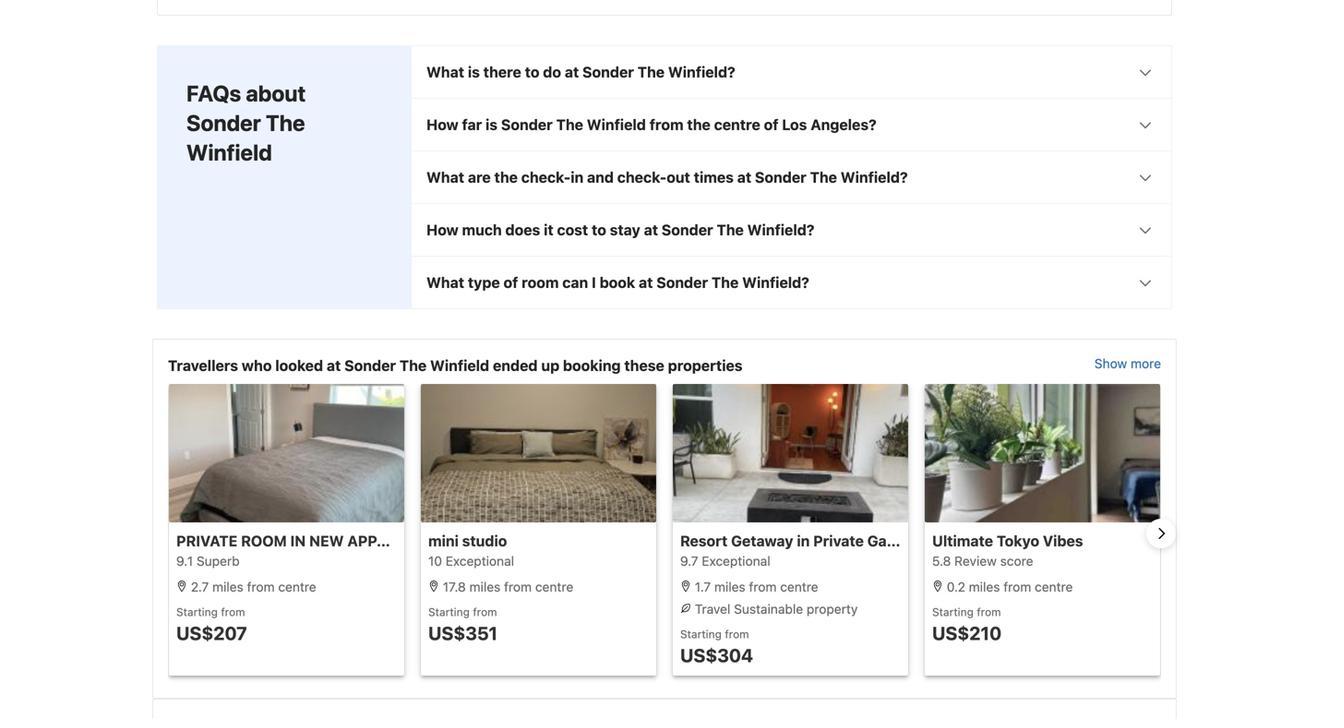 Task type: describe. For each thing, give the bounding box(es) containing it.
0.2 miles from centre
[[943, 579, 1073, 594]]

from inside starting from us$207
[[221, 605, 245, 618]]

10 exceptional
[[428, 553, 514, 569]]

1.7 miles from centre
[[691, 579, 818, 594]]

new
[[309, 532, 344, 550]]

does
[[505, 221, 540, 239]]

the inside what are the check-in and check-out times at sonder the winfield? dropdown button
[[810, 168, 837, 186]]

miles for us$351
[[469, 579, 501, 594]]

appartment
[[347, 532, 449, 550]]

from down room
[[247, 579, 275, 594]]

winfield? inside "dropdown button"
[[668, 63, 736, 81]]

the inside what type of room can i book at sonder the winfield? dropdown button
[[712, 274, 739, 291]]

1 vertical spatial of
[[504, 274, 518, 291]]

show
[[1095, 356, 1127, 371]]

in
[[290, 532, 306, 550]]

accordion control element
[[411, 45, 1172, 309]]

winfield? down how much does it cost to stay at sonder the winfield? dropdown button at the top of page
[[742, 274, 810, 291]]

1 vertical spatial the
[[494, 168, 518, 186]]

to inside dropdown button
[[592, 221, 606, 239]]

17.8 miles from centre
[[439, 579, 574, 594]]

starting from us$207
[[176, 605, 247, 644]]

the inside how much does it cost to stay at sonder the winfield? dropdown button
[[717, 221, 744, 239]]

starting from us$210
[[932, 605, 1002, 644]]

full
[[496, 532, 532, 550]]

starting from us$351
[[428, 605, 498, 644]]

mini studio 10 exceptional
[[428, 532, 514, 569]]

who
[[242, 357, 272, 374]]

is inside "dropdown button"
[[468, 63, 480, 81]]

are
[[468, 168, 491, 186]]

what for what are the check-in and check-out times at sonder the winfield?
[[427, 168, 464, 186]]

sustainable
[[734, 601, 803, 617]]

2 check- from the left
[[617, 168, 667, 186]]

what type of room can i book at sonder the winfield?
[[427, 274, 810, 291]]

tokyo
[[997, 532, 1040, 550]]

what is there to do at sonder the winfield? button
[[412, 46, 1172, 98]]

up
[[541, 357, 560, 374]]

what is there to do at sonder the winfield?
[[427, 63, 736, 81]]

3 miles from the left
[[714, 579, 746, 594]]

us$210
[[932, 622, 1002, 644]]

sonder right far
[[501, 116, 553, 133]]

starting from us$304
[[680, 628, 753, 666]]

9.1 superb
[[176, 553, 240, 569]]

at right looked
[[327, 357, 341, 374]]

much
[[462, 221, 502, 239]]

out
[[667, 168, 690, 186]]

at inside what are the check-in and check-out times at sonder the winfield? dropdown button
[[737, 168, 752, 186]]

do
[[543, 63, 561, 81]]

the inside faqs about sonder the winfield
[[266, 110, 305, 136]]

ultimate tokyo vibes 5.8 review score
[[932, 532, 1083, 569]]

us$351
[[428, 622, 498, 644]]

winfield? down 'angeles?'
[[841, 168, 908, 186]]

centre for us$207
[[278, 579, 316, 594]]

how for how far is sonder the winfield from the centre of los angeles?
[[427, 116, 459, 133]]

show more link
[[1095, 354, 1161, 377]]

starting for us$304
[[680, 628, 722, 641]]

how for how much does it cost to stay at sonder the winfield?
[[427, 221, 459, 239]]

sonder down how far is sonder the winfield from the centre of los angeles? dropdown button
[[755, 168, 807, 186]]

about
[[246, 80, 306, 106]]

looked
[[275, 357, 323, 374]]

0.2
[[947, 579, 966, 594]]

winfield inside dropdown button
[[587, 116, 646, 133]]

starting for us$210
[[932, 605, 974, 618]]

the inside how far is sonder the winfield from the centre of los angeles? dropdown button
[[556, 116, 583, 133]]

properties
[[668, 357, 743, 374]]

from down 'full'
[[504, 579, 532, 594]]

travel
[[695, 601, 731, 617]]

from inside 'starting from us$351'
[[473, 605, 497, 618]]

book
[[600, 274, 635, 291]]

2 vertical spatial winfield
[[430, 357, 489, 374]]

room
[[522, 274, 559, 291]]

from inside how far is sonder the winfield from the centre of los angeles? dropdown button
[[650, 116, 684, 133]]

ultimate
[[932, 532, 993, 550]]

vibes
[[1043, 532, 1083, 550]]

1 check- from the left
[[521, 168, 571, 186]]

bath
[[536, 532, 576, 550]]

there
[[483, 63, 521, 81]]

from inside starting from us$210
[[977, 605, 1001, 618]]

more
[[1131, 356, 1161, 371]]



Task type: locate. For each thing, give the bounding box(es) containing it.
faqs about sonder the winfield
[[186, 80, 306, 165]]

stay
[[610, 221, 640, 239]]

what for what is there to do at sonder the winfield?
[[427, 63, 464, 81]]

how left much on the left top of the page
[[427, 221, 459, 239]]

i
[[592, 274, 596, 291]]

how much does it cost to stay at sonder the winfield?
[[427, 221, 815, 239]]

centre left los
[[714, 116, 761, 133]]

sonder right do
[[583, 63, 634, 81]]

0 vertical spatial to
[[525, 63, 540, 81]]

these
[[624, 357, 665, 374]]

check- up it
[[521, 168, 571, 186]]

sonder inside "dropdown button"
[[583, 63, 634, 81]]

centre
[[714, 116, 761, 133], [278, 579, 316, 594], [535, 579, 574, 594], [780, 579, 818, 594], [1035, 579, 1073, 594]]

1 vertical spatial is
[[486, 116, 498, 133]]

mini
[[428, 532, 459, 550]]

us$304
[[680, 644, 753, 666]]

from down score
[[1004, 579, 1031, 594]]

private room in new appartment with full bath 9.1 superb
[[176, 532, 576, 569]]

miles right 2.7
[[212, 579, 244, 594]]

1 horizontal spatial is
[[486, 116, 498, 133]]

from up us$351
[[473, 605, 497, 618]]

starting inside starting from us$207
[[176, 605, 218, 618]]

starting for us$207
[[176, 605, 218, 618]]

1.7
[[695, 579, 711, 594]]

what for what type of room can i book at sonder the winfield?
[[427, 274, 464, 291]]

how much does it cost to stay at sonder the winfield? button
[[412, 204, 1172, 256]]

from
[[650, 116, 684, 133], [247, 579, 275, 594], [504, 579, 532, 594], [749, 579, 777, 594], [1004, 579, 1031, 594], [221, 605, 245, 618], [473, 605, 497, 618], [977, 605, 1001, 618], [725, 628, 749, 641]]

0 vertical spatial how
[[427, 116, 459, 133]]

1 vertical spatial what
[[427, 168, 464, 186]]

faqs
[[186, 80, 241, 106]]

sonder right book
[[657, 274, 708, 291]]

with
[[453, 532, 492, 550]]

1 horizontal spatial to
[[592, 221, 606, 239]]

centre down vibes
[[1035, 579, 1073, 594]]

winfield?
[[668, 63, 736, 81], [841, 168, 908, 186], [747, 221, 815, 239], [742, 274, 810, 291]]

centre down bath
[[535, 579, 574, 594]]

show more
[[1095, 356, 1161, 371]]

17.8
[[443, 579, 466, 594]]

winfield inside faqs about sonder the winfield
[[186, 139, 272, 165]]

starting up us$304
[[680, 628, 722, 641]]

starting inside starting from us$210
[[932, 605, 974, 618]]

2 horizontal spatial winfield
[[587, 116, 646, 133]]

studio
[[462, 532, 507, 550]]

what left are
[[427, 168, 464, 186]]

the right are
[[494, 168, 518, 186]]

the inside what is there to do at sonder the winfield? "dropdown button"
[[638, 63, 665, 81]]

what
[[427, 63, 464, 81], [427, 168, 464, 186], [427, 274, 464, 291]]

0 vertical spatial of
[[764, 116, 779, 133]]

angeles?
[[811, 116, 877, 133]]

starting inside starting from us$304
[[680, 628, 722, 641]]

is right far
[[486, 116, 498, 133]]

from up sustainable
[[749, 579, 777, 594]]

starting up "us$210"
[[932, 605, 974, 618]]

property
[[807, 601, 858, 617]]

los
[[782, 116, 807, 133]]

2.7 miles from centre
[[187, 579, 316, 594]]

what left type
[[427, 274, 464, 291]]

at
[[565, 63, 579, 81], [737, 168, 752, 186], [644, 221, 658, 239], [639, 274, 653, 291], [327, 357, 341, 374]]

is left there
[[468, 63, 480, 81]]

how far is sonder the winfield from the centre of los angeles?
[[427, 116, 877, 133]]

at right book
[[639, 274, 653, 291]]

how
[[427, 116, 459, 133], [427, 221, 459, 239]]

at right stay
[[644, 221, 658, 239]]

centre down 'in'
[[278, 579, 316, 594]]

what are the check-in and check-out times at sonder the winfield? button
[[412, 151, 1172, 203]]

miles down 9.7 exceptional
[[714, 579, 746, 594]]

and
[[587, 168, 614, 186]]

travellers
[[168, 357, 238, 374]]

starting
[[176, 605, 218, 618], [428, 605, 470, 618], [932, 605, 974, 618], [680, 628, 722, 641]]

at inside how much does it cost to stay at sonder the winfield? dropdown button
[[644, 221, 658, 239]]

what left there
[[427, 63, 464, 81]]

the up times
[[687, 116, 711, 133]]

0 horizontal spatial of
[[504, 274, 518, 291]]

at right do
[[565, 63, 579, 81]]

at inside what is there to do at sonder the winfield? "dropdown button"
[[565, 63, 579, 81]]

0 horizontal spatial winfield
[[186, 139, 272, 165]]

2 how from the top
[[427, 221, 459, 239]]

in
[[571, 168, 584, 186]]

sonder inside faqs about sonder the winfield
[[186, 110, 261, 136]]

miles down 10 exceptional
[[469, 579, 501, 594]]

the
[[638, 63, 665, 81], [266, 110, 305, 136], [556, 116, 583, 133], [810, 168, 837, 186], [717, 221, 744, 239], [712, 274, 739, 291], [400, 357, 427, 374]]

check-
[[521, 168, 571, 186], [617, 168, 667, 186]]

miles for us$207
[[212, 579, 244, 594]]

travellers who looked at sonder the winfield ended up booking these properties
[[168, 357, 743, 374]]

starting for us$351
[[428, 605, 470, 618]]

is
[[468, 63, 480, 81], [486, 116, 498, 133]]

0 vertical spatial is
[[468, 63, 480, 81]]

starting up us$351
[[428, 605, 470, 618]]

us$207
[[176, 622, 247, 644]]

can
[[562, 274, 588, 291]]

2.7
[[191, 579, 209, 594]]

from up "us$210"
[[977, 605, 1001, 618]]

1 what from the top
[[427, 63, 464, 81]]

score
[[1000, 553, 1034, 569]]

of
[[764, 116, 779, 133], [504, 274, 518, 291]]

how left far
[[427, 116, 459, 133]]

room
[[241, 532, 287, 550]]

1 horizontal spatial the
[[687, 116, 711, 133]]

what type of room can i book at sonder the winfield? button
[[412, 257, 1172, 308]]

1 vertical spatial winfield
[[186, 139, 272, 165]]

region
[[153, 384, 1176, 683]]

starting down 2.7
[[176, 605, 218, 618]]

private
[[176, 532, 238, 550]]

centre up travel sustainable property at the right of page
[[780, 579, 818, 594]]

sonder down out
[[662, 221, 713, 239]]

region containing us$207
[[153, 384, 1176, 683]]

times
[[694, 168, 734, 186]]

2 what from the top
[[427, 168, 464, 186]]

winfield up and
[[587, 116, 646, 133]]

2 vertical spatial what
[[427, 274, 464, 291]]

sonder
[[583, 63, 634, 81], [186, 110, 261, 136], [501, 116, 553, 133], [755, 168, 807, 186], [662, 221, 713, 239], [657, 274, 708, 291], [344, 357, 396, 374]]

3 what from the top
[[427, 274, 464, 291]]

winfield? up how far is sonder the winfield from the centre of los angeles?
[[668, 63, 736, 81]]

0 horizontal spatial to
[[525, 63, 540, 81]]

the
[[687, 116, 711, 133], [494, 168, 518, 186]]

4 miles from the left
[[969, 579, 1000, 594]]

centre for us$210
[[1035, 579, 1073, 594]]

to left stay
[[592, 221, 606, 239]]

cost
[[557, 221, 588, 239]]

winfield down 'faqs'
[[186, 139, 272, 165]]

how far is sonder the winfield from the centre of los angeles? button
[[412, 99, 1172, 150]]

of right type
[[504, 274, 518, 291]]

0 horizontal spatial check-
[[521, 168, 571, 186]]

from inside starting from us$304
[[725, 628, 749, 641]]

9.7 exceptional
[[680, 553, 771, 569]]

1 vertical spatial to
[[592, 221, 606, 239]]

far
[[462, 116, 482, 133]]

check- right and
[[617, 168, 667, 186]]

1 how from the top
[[427, 116, 459, 133]]

1 horizontal spatial of
[[764, 116, 779, 133]]

starting inside 'starting from us$351'
[[428, 605, 470, 618]]

to left do
[[525, 63, 540, 81]]

type
[[468, 274, 500, 291]]

at inside what type of room can i book at sonder the winfield? dropdown button
[[639, 274, 653, 291]]

winfield left the ended
[[430, 357, 489, 374]]

it
[[544, 221, 554, 239]]

0 horizontal spatial the
[[494, 168, 518, 186]]

5.8 review
[[932, 553, 997, 569]]

what inside "dropdown button"
[[427, 63, 464, 81]]

what are the check-in and check-out times at sonder the winfield?
[[427, 168, 908, 186]]

miles
[[212, 579, 244, 594], [469, 579, 501, 594], [714, 579, 746, 594], [969, 579, 1000, 594]]

0 vertical spatial winfield
[[587, 116, 646, 133]]

miles for us$210
[[969, 579, 1000, 594]]

1 horizontal spatial check-
[[617, 168, 667, 186]]

from up us$207
[[221, 605, 245, 618]]

ended
[[493, 357, 538, 374]]

from up what are the check-in and check-out times at sonder the winfield?
[[650, 116, 684, 133]]

from up us$304
[[725, 628, 749, 641]]

winfield
[[587, 116, 646, 133], [186, 139, 272, 165], [430, 357, 489, 374]]

centre inside dropdown button
[[714, 116, 761, 133]]

1 vertical spatial how
[[427, 221, 459, 239]]

1 miles from the left
[[212, 579, 244, 594]]

miles right 0.2
[[969, 579, 1000, 594]]

0 horizontal spatial is
[[468, 63, 480, 81]]

0 vertical spatial the
[[687, 116, 711, 133]]

sonder down 'faqs'
[[186, 110, 261, 136]]

winfield? down what are the check-in and check-out times at sonder the winfield? dropdown button
[[747, 221, 815, 239]]

to inside "dropdown button"
[[525, 63, 540, 81]]

at right times
[[737, 168, 752, 186]]

2 miles from the left
[[469, 579, 501, 594]]

of left los
[[764, 116, 779, 133]]

to
[[525, 63, 540, 81], [592, 221, 606, 239]]

booking
[[563, 357, 621, 374]]

sonder right looked
[[344, 357, 396, 374]]

0 vertical spatial what
[[427, 63, 464, 81]]

1 horizontal spatial winfield
[[430, 357, 489, 374]]

travel sustainable property
[[691, 601, 858, 617]]

is inside dropdown button
[[486, 116, 498, 133]]

centre for us$351
[[535, 579, 574, 594]]



Task type: vqa. For each thing, say whether or not it's contained in the screenshot.
US$207
yes



